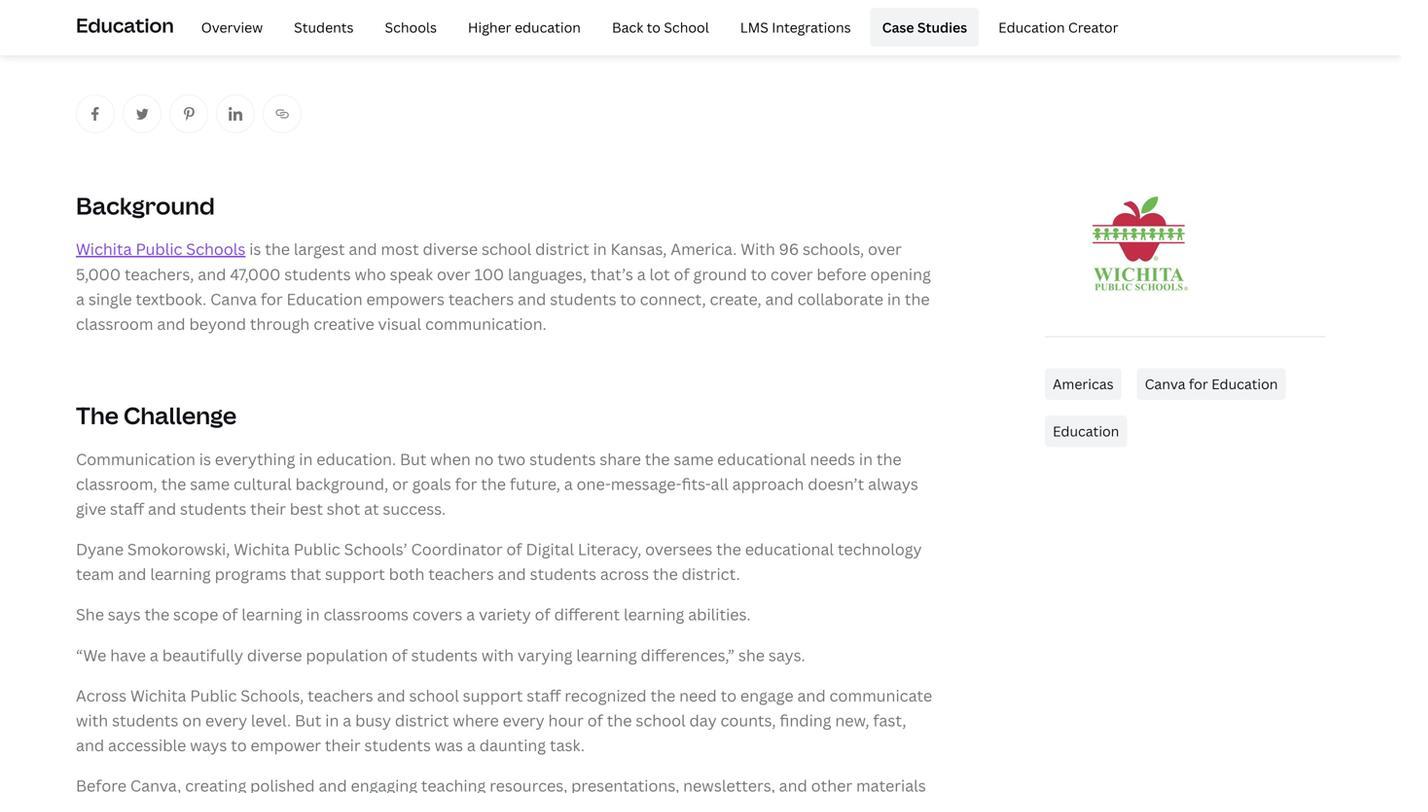 Task type: vqa. For each thing, say whether or not it's contained in the screenshot.
their to the left
yes



Task type: locate. For each thing, give the bounding box(es) containing it.
1 horizontal spatial school
[[482, 239, 532, 260]]

wichita up programs
[[234, 539, 290, 560]]

1 vertical spatial school
[[409, 685, 459, 706]]

0 vertical spatial over
[[868, 239, 902, 260]]

1 vertical spatial educational
[[745, 539, 834, 560]]

teachers inside across wichita public schools, teachers and school support staff recognized the need to engage and communicate with students on every level. but in a busy district where every hour of the school day counts, finding new, fast, and accessible ways to empower their students was a daunting task.
[[308, 685, 373, 706]]

public up teachers,
[[136, 239, 182, 260]]

support up where
[[463, 685, 523, 706]]

1 vertical spatial wichita
[[234, 539, 290, 560]]

empower
[[251, 735, 321, 756]]

0 horizontal spatial canva
[[210, 288, 257, 309]]

communication is everything in education. but when no two students share the same educational needs in the classroom, the same cultural background, or goals for the future, a one-message-fits-all approach doesn't always give staff and students their best shot at success.
[[76, 448, 919, 519]]

students
[[284, 264, 351, 284], [550, 288, 617, 309], [529, 448, 596, 469], [180, 498, 247, 519], [530, 564, 597, 585], [411, 645, 478, 665], [112, 710, 178, 731], [364, 735, 431, 756]]

staff
[[110, 498, 144, 519], [527, 685, 561, 706]]

100
[[474, 264, 504, 284]]

0 vertical spatial wichita
[[76, 239, 132, 260]]

and up variety
[[498, 564, 526, 585]]

their down cultural
[[250, 498, 286, 519]]

1 vertical spatial teachers
[[428, 564, 494, 585]]

programs
[[215, 564, 286, 585]]

of down she says the scope of learning in classrooms covers a variety of different learning abilities.
[[392, 645, 408, 665]]

diverse inside is the largest and most diverse school district in kansas, america. with 96 schools, over 5,000 teachers, and 47,000 students who speak over 100 languages, that's a lot of ground to cover before opening a single textbook. canva for education empowers teachers and students to connect, create, and collaborate in the classroom and beyond through creative visual communication.
[[423, 239, 478, 260]]

staff down classroom,
[[110, 498, 144, 519]]

ground
[[693, 264, 747, 284]]

canva for education link
[[1137, 368, 1286, 400]]

support inside across wichita public schools, teachers and school support staff recognized the need to engage and communicate with students on every level. but in a busy district where every hour of the school day counts, finding new, fast, and accessible ways to empower their students was a daunting task.
[[463, 685, 523, 706]]

with down across
[[76, 710, 108, 731]]

school up 100
[[482, 239, 532, 260]]

diverse up schools,
[[247, 645, 302, 665]]

task.
[[550, 735, 585, 756]]

0 vertical spatial is
[[249, 239, 261, 260]]

goals
[[412, 473, 451, 494]]

schools up "47,000"
[[186, 239, 246, 260]]

canva right americas
[[1145, 375, 1186, 393]]

same up fits-
[[674, 448, 714, 469]]

1 vertical spatial diverse
[[247, 645, 302, 665]]

differences,"
[[641, 645, 735, 665]]

of right scope
[[222, 604, 238, 625]]

1 vertical spatial support
[[463, 685, 523, 706]]

0 horizontal spatial public
[[136, 239, 182, 260]]

wichita up '5,000'
[[76, 239, 132, 260]]

when
[[430, 448, 471, 469]]

0 vertical spatial staff
[[110, 498, 144, 519]]

school down "we have a beautifully diverse population of students with varying learning differences," she says.
[[409, 685, 459, 706]]

1 vertical spatial with
[[76, 710, 108, 731]]

teachers up communication.
[[448, 288, 514, 309]]

0 horizontal spatial district
[[395, 710, 449, 731]]

their inside across wichita public schools, teachers and school support staff recognized the need to engage and communicate with students on every level. but in a busy district where every hour of the school day counts, finding new, fast, and accessible ways to empower their students was a daunting task.
[[325, 735, 361, 756]]

a left one- at bottom
[[564, 473, 573, 494]]

0 horizontal spatial is
[[199, 448, 211, 469]]

a right covers
[[466, 604, 475, 625]]

but up the empower
[[295, 710, 322, 731]]

kansas,
[[611, 239, 667, 260]]

ways
[[190, 735, 227, 756]]

population
[[306, 645, 388, 665]]

and left "47,000"
[[198, 264, 226, 284]]

in left busy
[[325, 710, 339, 731]]

0 vertical spatial support
[[325, 564, 385, 585]]

students up future,
[[529, 448, 596, 469]]

school for diverse
[[482, 239, 532, 260]]

support down schools'
[[325, 564, 385, 585]]

and down textbook.
[[157, 313, 186, 334]]

for inside communication is everything in education. but when no two students share the same educational needs in the classroom, the same cultural background, or goals for the future, a one-message-fits-all approach doesn't always give staff and students their best shot at success.
[[455, 473, 477, 494]]

0 horizontal spatial diverse
[[247, 645, 302, 665]]

district
[[535, 239, 589, 260], [395, 710, 449, 731]]

educational
[[717, 448, 806, 469], [745, 539, 834, 560]]

hour
[[548, 710, 584, 731]]

the up message-
[[645, 448, 670, 469]]

students
[[294, 18, 354, 36]]

1 horizontal spatial for
[[455, 473, 477, 494]]

is up "47,000"
[[249, 239, 261, 260]]

1 horizontal spatial their
[[325, 735, 361, 756]]

students link
[[282, 8, 365, 47]]

students up 'smokorowski,'
[[180, 498, 247, 519]]

case
[[882, 18, 914, 36]]

of
[[674, 264, 690, 284], [507, 539, 522, 560], [222, 604, 238, 625], [535, 604, 551, 625], [392, 645, 408, 665], [588, 710, 603, 731]]

and down 'languages,'
[[518, 288, 546, 309]]

2 vertical spatial public
[[190, 685, 237, 706]]

of inside dyane smokorowski, wichita public schools' coordinator of digital literacy, oversees the educational technology team and learning programs that support both teachers and students across the district.
[[507, 539, 522, 560]]

best
[[290, 498, 323, 519]]

over
[[868, 239, 902, 260], [437, 264, 471, 284]]

0 horizontal spatial every
[[205, 710, 247, 731]]

overview
[[201, 18, 263, 36]]

dyane smokorowski, wichita public schools' coordinator of digital literacy, oversees the educational technology team and learning programs that support both teachers and students across the district.
[[76, 539, 922, 585]]

educational up approach
[[717, 448, 806, 469]]

the
[[265, 239, 290, 260], [905, 288, 930, 309], [645, 448, 670, 469], [877, 448, 902, 469], [161, 473, 186, 494], [481, 473, 506, 494], [716, 539, 741, 560], [653, 564, 678, 585], [144, 604, 170, 625], [651, 685, 676, 706], [607, 710, 632, 731]]

0 vertical spatial their
[[250, 498, 286, 519]]

1 every from the left
[[205, 710, 247, 731]]

in
[[593, 239, 607, 260], [887, 288, 901, 309], [299, 448, 313, 469], [859, 448, 873, 469], [306, 604, 320, 625], [325, 710, 339, 731]]

0 horizontal spatial support
[[325, 564, 385, 585]]

school inside is the largest and most diverse school district in kansas, america. with 96 schools, over 5,000 teachers, and 47,000 students who speak over 100 languages, that's a lot of ground to cover before opening a single textbook. canva for education empowers teachers and students to connect, create, and collaborate in the classroom and beyond through creative visual communication.
[[482, 239, 532, 260]]

and up finding on the right bottom of the page
[[797, 685, 826, 706]]

0 vertical spatial for
[[261, 288, 283, 309]]

0 vertical spatial school
[[482, 239, 532, 260]]

diverse up the speak
[[423, 239, 478, 260]]

1 horizontal spatial public
[[190, 685, 237, 706]]

0 vertical spatial canva
[[210, 288, 257, 309]]

day
[[689, 710, 717, 731]]

a inside communication is everything in education. but when no two students share the same educational needs in the classroom, the same cultural background, or goals for the future, a one-message-fits-all approach doesn't always give staff and students their best shot at success.
[[564, 473, 573, 494]]

2 vertical spatial teachers
[[308, 685, 373, 706]]

of inside across wichita public schools, teachers and school support staff recognized the need to engage and communicate with students on every level. but in a busy district where every hour of the school day counts, finding new, fast, and accessible ways to empower their students was a daunting task.
[[588, 710, 603, 731]]

the down no
[[481, 473, 506, 494]]

public up on on the bottom
[[190, 685, 237, 706]]

education creator link
[[987, 8, 1130, 47]]

1 horizontal spatial schools
[[385, 18, 437, 36]]

public
[[136, 239, 182, 260], [294, 539, 340, 560], [190, 685, 237, 706]]

1 vertical spatial public
[[294, 539, 340, 560]]

to
[[647, 18, 661, 36], [751, 264, 767, 284], [620, 288, 636, 309], [721, 685, 737, 706], [231, 735, 247, 756]]

1 vertical spatial for
[[1189, 375, 1208, 393]]

varying
[[518, 645, 573, 665]]

their down busy
[[325, 735, 361, 756]]

1 horizontal spatial is
[[249, 239, 261, 260]]

educational inside dyane smokorowski, wichita public schools' coordinator of digital literacy, oversees the educational technology team and learning programs that support both teachers and students across the district.
[[745, 539, 834, 560]]

classroom,
[[76, 473, 157, 494]]

she
[[739, 645, 765, 665]]

wichita inside dyane smokorowski, wichita public schools' coordinator of digital literacy, oversees the educational technology team and learning programs that support both teachers and students across the district.
[[234, 539, 290, 560]]

1 vertical spatial canva
[[1145, 375, 1186, 393]]

students inside dyane smokorowski, wichita public schools' coordinator of digital literacy, oversees the educational technology team and learning programs that support both teachers and students across the district.
[[530, 564, 597, 585]]

teachers down coordinator
[[428, 564, 494, 585]]

0 vertical spatial with
[[482, 645, 514, 665]]

to down the that's
[[620, 288, 636, 309]]

0 horizontal spatial their
[[250, 498, 286, 519]]

is inside communication is everything in education. but when no two students share the same educational needs in the classroom, the same cultural background, or goals for the future, a one-message-fits-all approach doesn't always give staff and students their best shot at success.
[[199, 448, 211, 469]]

district up 'languages,'
[[535, 239, 589, 260]]

opening
[[871, 264, 931, 284]]

2 horizontal spatial for
[[1189, 375, 1208, 393]]

educational inside communication is everything in education. but when no two students share the same educational needs in the classroom, the same cultural background, or goals for the future, a one-message-fits-all approach doesn't always give staff and students their best shot at success.
[[717, 448, 806, 469]]

2 vertical spatial for
[[455, 473, 477, 494]]

schools inside menu bar
[[385, 18, 437, 36]]

public up that
[[294, 539, 340, 560]]

of left digital
[[507, 539, 522, 560]]

0 horizontal spatial for
[[261, 288, 283, 309]]

over left 100
[[437, 264, 471, 284]]

single
[[88, 288, 132, 309]]

1 horizontal spatial support
[[463, 685, 523, 706]]

support inside dyane smokorowski, wichita public schools' coordinator of digital literacy, oversees the educational technology team and learning programs that support both teachers and students across the district.
[[325, 564, 385, 585]]

2 every from the left
[[503, 710, 545, 731]]

96
[[779, 239, 799, 260]]

teachers down population
[[308, 685, 373, 706]]

1 horizontal spatial staff
[[527, 685, 561, 706]]

wichita public schools link
[[76, 239, 246, 260]]

education
[[515, 18, 581, 36]]

canva inside is the largest and most diverse school district in kansas, america. with 96 schools, over 5,000 teachers, and 47,000 students who speak over 100 languages, that's a lot of ground to cover before opening a single textbook. canva for education empowers teachers and students to connect, create, and collaborate in the classroom and beyond through creative visual communication.
[[210, 288, 257, 309]]

1 vertical spatial same
[[190, 473, 230, 494]]

to right back
[[647, 18, 661, 36]]

is
[[249, 239, 261, 260], [199, 448, 211, 469]]

and up 'smokorowski,'
[[148, 498, 176, 519]]

public inside across wichita public schools, teachers and school support staff recognized the need to engage and communicate with students on every level. but in a busy district where every hour of the school day counts, finding new, fast, and accessible ways to empower their students was a daunting task.
[[190, 685, 237, 706]]

1 horizontal spatial every
[[503, 710, 545, 731]]

need
[[679, 685, 717, 706]]

0 vertical spatial teachers
[[448, 288, 514, 309]]

0 vertical spatial district
[[535, 239, 589, 260]]

1 horizontal spatial same
[[674, 448, 714, 469]]

0 vertical spatial same
[[674, 448, 714, 469]]

2 horizontal spatial public
[[294, 539, 340, 560]]

and down cover
[[765, 288, 794, 309]]

school
[[664, 18, 709, 36]]

1 horizontal spatial but
[[400, 448, 427, 469]]

says.
[[769, 645, 805, 665]]

wichita inside across wichita public schools, teachers and school support staff recognized the need to engage and communicate with students on every level. but in a busy district where every hour of the school day counts, finding new, fast, and accessible ways to empower their students was a daunting task.
[[130, 685, 186, 706]]

one-
[[577, 473, 611, 494]]

0 horizontal spatial same
[[190, 473, 230, 494]]

1 horizontal spatial district
[[535, 239, 589, 260]]

2 vertical spatial wichita
[[130, 685, 186, 706]]

is left everything
[[199, 448, 211, 469]]

beautifully
[[162, 645, 243, 665]]

have
[[110, 645, 146, 665]]

every up daunting on the left bottom of page
[[503, 710, 545, 731]]

with down variety
[[482, 645, 514, 665]]

1 vertical spatial district
[[395, 710, 449, 731]]

of right lot
[[674, 264, 690, 284]]

0 horizontal spatial with
[[76, 710, 108, 731]]

fits-
[[682, 473, 711, 494]]

0 vertical spatial but
[[400, 448, 427, 469]]

of down recognized
[[588, 710, 603, 731]]

schools left higher
[[385, 18, 437, 36]]

2 horizontal spatial school
[[636, 710, 686, 731]]

counts,
[[721, 710, 776, 731]]

1 horizontal spatial over
[[868, 239, 902, 260]]

0 horizontal spatial staff
[[110, 498, 144, 519]]

0 vertical spatial educational
[[717, 448, 806, 469]]

create,
[[710, 288, 762, 309]]

district.
[[682, 564, 740, 585]]

the right "says"
[[144, 604, 170, 625]]

1 vertical spatial is
[[199, 448, 211, 469]]

the up the district.
[[716, 539, 741, 560]]

1 vertical spatial but
[[295, 710, 322, 731]]

lms
[[740, 18, 769, 36]]

menu bar
[[182, 8, 1130, 47]]

but
[[400, 448, 427, 469], [295, 710, 322, 731]]

teachers,
[[125, 264, 194, 284]]

every up ways
[[205, 710, 247, 731]]

school left day
[[636, 710, 686, 731]]

2 vertical spatial school
[[636, 710, 686, 731]]

0 vertical spatial public
[[136, 239, 182, 260]]

1 horizontal spatial diverse
[[423, 239, 478, 260]]

the down oversees
[[653, 564, 678, 585]]

0 vertical spatial diverse
[[423, 239, 478, 260]]

1 vertical spatial over
[[437, 264, 471, 284]]

for
[[261, 288, 283, 309], [1189, 375, 1208, 393], [455, 473, 477, 494]]

creator
[[1068, 18, 1119, 36]]

1 vertical spatial schools
[[186, 239, 246, 260]]

a
[[637, 264, 646, 284], [76, 288, 85, 309], [564, 473, 573, 494], [466, 604, 475, 625], [150, 645, 158, 665], [343, 710, 352, 731], [467, 735, 476, 756]]

busy
[[355, 710, 391, 731]]

case studies
[[882, 18, 967, 36]]

0 horizontal spatial over
[[437, 264, 471, 284]]

staff inside across wichita public schools, teachers and school support staff recognized the need to engage and communicate with students on every level. but in a busy district where every hour of the school day counts, finding new, fast, and accessible ways to empower their students was a daunting task.
[[527, 685, 561, 706]]

but up or
[[400, 448, 427, 469]]

learning down 'smokorowski,'
[[150, 564, 211, 585]]

1 vertical spatial their
[[325, 735, 361, 756]]

educational down approach
[[745, 539, 834, 560]]

in down opening at the top right
[[887, 288, 901, 309]]

visual
[[378, 313, 422, 334]]

literacy,
[[578, 539, 642, 560]]

speak
[[390, 264, 433, 284]]

americas
[[1053, 375, 1114, 393]]

with
[[741, 239, 775, 260]]

over up opening at the top right
[[868, 239, 902, 260]]

back to school link
[[600, 8, 721, 47]]

students down covers
[[411, 645, 478, 665]]

0 horizontal spatial school
[[409, 685, 459, 706]]

learning inside dyane smokorowski, wichita public schools' coordinator of digital literacy, oversees the educational technology team and learning programs that support both teachers and students across the district.
[[150, 564, 211, 585]]

0 horizontal spatial but
[[295, 710, 322, 731]]

learning down the across
[[624, 604, 684, 625]]

classroom
[[76, 313, 153, 334]]

lms integrations link
[[729, 8, 863, 47]]

district up was
[[395, 710, 449, 731]]

students down digital
[[530, 564, 597, 585]]

canva up beyond
[[210, 288, 257, 309]]

same down everything
[[190, 473, 230, 494]]

in right needs
[[859, 448, 873, 469]]

staff up hour
[[527, 685, 561, 706]]

wichita up on on the bottom
[[130, 685, 186, 706]]

district inside is the largest and most diverse school district in kansas, america. with 96 schools, over 5,000 teachers, and 47,000 students who speak over 100 languages, that's a lot of ground to cover before opening a single textbook. canva for education empowers teachers and students to connect, create, and collaborate in the classroom and beyond through creative visual communication.
[[535, 239, 589, 260]]

in down that
[[306, 604, 320, 625]]

she says the scope of learning in classrooms covers a variety of different learning abilities.
[[76, 604, 751, 625]]

case studies link
[[871, 8, 979, 47]]

accessible
[[108, 735, 186, 756]]

1 vertical spatial staff
[[527, 685, 561, 706]]

0 vertical spatial schools
[[385, 18, 437, 36]]

same
[[674, 448, 714, 469], [190, 473, 230, 494]]

smokorowski,
[[127, 539, 230, 560]]

abilities.
[[688, 604, 751, 625]]



Task type: describe. For each thing, give the bounding box(es) containing it.
largest
[[294, 239, 345, 260]]

connect,
[[640, 288, 706, 309]]

lot
[[650, 264, 670, 284]]

"we
[[76, 645, 106, 665]]

education.
[[317, 448, 396, 469]]

higher education link
[[456, 8, 593, 47]]

communicate
[[830, 685, 932, 706]]

higher education
[[468, 18, 581, 36]]

and inside communication is everything in education. but when no two students share the same educational needs in the classroom, the same cultural background, or goals for the future, a one-message-fits-all approach doesn't always give staff and students their best shot at success.
[[148, 498, 176, 519]]

share
[[600, 448, 641, 469]]

give
[[76, 498, 106, 519]]

a left busy
[[343, 710, 352, 731]]

no
[[475, 448, 494, 469]]

creative
[[314, 313, 374, 334]]

cover
[[771, 264, 813, 284]]

schools link
[[373, 8, 449, 47]]

1 horizontal spatial with
[[482, 645, 514, 665]]

students down largest
[[284, 264, 351, 284]]

the down communication
[[161, 473, 186, 494]]

classrooms
[[324, 604, 409, 625]]

doesn't
[[808, 473, 864, 494]]

integrations
[[772, 18, 851, 36]]

the down recognized
[[607, 710, 632, 731]]

in inside across wichita public schools, teachers and school support staff recognized the need to engage and communicate with students on every level. but in a busy district where every hour of the school day counts, finding new, fast, and accessible ways to empower their students was a daunting task.
[[325, 710, 339, 731]]

the left need
[[651, 685, 676, 706]]

success.
[[383, 498, 446, 519]]

dyane
[[76, 539, 124, 560]]

staff inside communication is everything in education. but when no two students share the same educational needs in the classroom, the same cultural background, or goals for the future, a one-message-fits-all approach doesn't always give staff and students their best shot at success.
[[110, 498, 144, 519]]

of right variety
[[535, 604, 551, 625]]

and up busy
[[377, 685, 406, 706]]

the up "47,000"
[[265, 239, 290, 260]]

across
[[76, 685, 127, 706]]

and up the who
[[349, 239, 377, 260]]

school for and
[[409, 685, 459, 706]]

was
[[435, 735, 463, 756]]

5,000
[[76, 264, 121, 284]]

to right need
[[721, 685, 737, 706]]

learning down programs
[[242, 604, 302, 625]]

is inside is the largest and most diverse school district in kansas, america. with 96 schools, over 5,000 teachers, and 47,000 students who speak over 100 languages, that's a lot of ground to cover before opening a single textbook. canva for education empowers teachers and students to connect, create, and collaborate in the classroom and beyond through creative visual communication.
[[249, 239, 261, 260]]

she
[[76, 604, 104, 625]]

and down across
[[76, 735, 104, 756]]

a left lot
[[637, 264, 646, 284]]

variety
[[479, 604, 531, 625]]

to right ways
[[231, 735, 247, 756]]

new,
[[835, 710, 870, 731]]

challenge
[[123, 400, 237, 431]]

always
[[868, 473, 919, 494]]

lms integrations
[[740, 18, 851, 36]]

all
[[711, 473, 729, 494]]

background,
[[296, 473, 389, 494]]

teachers inside dyane smokorowski, wichita public schools' coordinator of digital literacy, oversees the educational technology team and learning programs that support both teachers and students across the district.
[[428, 564, 494, 585]]

to inside menu bar
[[647, 18, 661, 36]]

schools,
[[241, 685, 304, 706]]

communication.
[[425, 313, 547, 334]]

with inside across wichita public schools, teachers and school support staff recognized the need to engage and communicate with students on every level. but in a busy district where every hour of the school day counts, finding new, fast, and accessible ways to empower their students was a daunting task.
[[76, 710, 108, 731]]

back
[[612, 18, 643, 36]]

level.
[[251, 710, 291, 731]]

studies
[[918, 18, 967, 36]]

a left single
[[76, 288, 85, 309]]

approach
[[732, 473, 804, 494]]

students up accessible
[[112, 710, 178, 731]]

daunting
[[479, 735, 546, 756]]

the down opening at the top right
[[905, 288, 930, 309]]

schools'
[[344, 539, 407, 560]]

education inside is the largest and most diverse school district in kansas, america. with 96 schools, over 5,000 teachers, and 47,000 students who speak over 100 languages, that's a lot of ground to cover before opening a single textbook. canva for education empowers teachers and students to connect, create, and collaborate in the classroom and beyond through creative visual communication.
[[287, 288, 363, 309]]

back to school
[[612, 18, 709, 36]]

two
[[498, 448, 526, 469]]

for inside is the largest and most diverse school district in kansas, america. with 96 schools, over 5,000 teachers, and 47,000 students who speak over 100 languages, that's a lot of ground to cover before opening a single textbook. canva for education empowers teachers and students to connect, create, and collaborate in the classroom and beyond through creative visual communication.
[[261, 288, 283, 309]]

to down with
[[751, 264, 767, 284]]

is the largest and most diverse school district in kansas, america. with 96 schools, over 5,000 teachers, and 47,000 students who speak over 100 languages, that's a lot of ground to cover before opening a single textbook. canva for education empowers teachers and students to connect, create, and collaborate in the classroom and beyond through creative visual communication.
[[76, 239, 931, 334]]

canva for education
[[1145, 375, 1278, 393]]

in up background,
[[299, 448, 313, 469]]

47,000
[[230, 264, 281, 284]]

americas link
[[1045, 368, 1122, 400]]

menu bar containing overview
[[182, 8, 1130, 47]]

0 horizontal spatial schools
[[186, 239, 246, 260]]

higher
[[468, 18, 511, 36]]

background
[[76, 190, 215, 221]]

in up the that's
[[593, 239, 607, 260]]

engage
[[740, 685, 794, 706]]

the up always on the bottom right of the page
[[877, 448, 902, 469]]

textbook.
[[136, 288, 207, 309]]

both
[[389, 564, 425, 585]]

recognized
[[565, 685, 647, 706]]

who
[[355, 264, 386, 284]]

across wichita public schools, teachers and school support staff recognized the need to engage and communicate with students on every level. but in a busy district where every hour of the school day counts, finding new, fast, and accessible ways to empower their students was a daunting task.
[[76, 685, 932, 756]]

overview link
[[189, 8, 275, 47]]

communication
[[76, 448, 196, 469]]

or
[[392, 473, 409, 494]]

beyond
[[189, 313, 246, 334]]

district inside across wichita public schools, teachers and school support staff recognized the need to engage and communicate with students on every level. but in a busy district where every hour of the school day counts, finding new, fast, and accessible ways to empower their students was a daunting task.
[[395, 710, 449, 731]]

of inside is the largest and most diverse school district in kansas, america. with 96 schools, over 5,000 teachers, and 47,000 students who speak over 100 languages, that's a lot of ground to cover before opening a single textbook. canva for education empowers teachers and students to connect, create, and collaborate in the classroom and beyond through creative visual communication.
[[674, 264, 690, 284]]

a right have
[[150, 645, 158, 665]]

teachers inside is the largest and most diverse school district in kansas, america. with 96 schools, over 5,000 teachers, and 47,000 students who speak over 100 languages, that's a lot of ground to cover before opening a single textbook. canva for education empowers teachers and students to connect, create, and collaborate in the classroom and beyond through creative visual communication.
[[448, 288, 514, 309]]

most
[[381, 239, 419, 260]]

through
[[250, 313, 310, 334]]

shot
[[327, 498, 360, 519]]

fast,
[[873, 710, 907, 731]]

but inside across wichita public schools, teachers and school support staff recognized the need to engage and communicate with students on every level. but in a busy district where every hour of the school day counts, finding new, fast, and accessible ways to empower their students was a daunting task.
[[295, 710, 322, 731]]

but inside communication is everything in education. but when no two students share the same educational needs in the classroom, the same cultural background, or goals for the future, a one-message-fits-all approach doesn't always give staff and students their best shot at success.
[[400, 448, 427, 469]]

wichita public schools
[[76, 239, 246, 260]]

students down the that's
[[550, 288, 617, 309]]

students down busy
[[364, 735, 431, 756]]

their inside communication is everything in education. but when no two students share the same educational needs in the classroom, the same cultural background, or goals for the future, a one-message-fits-all approach doesn't always give staff and students their best shot at success.
[[250, 498, 286, 519]]

public inside dyane smokorowski, wichita public schools' coordinator of digital literacy, oversees the educational technology team and learning programs that support both teachers and students across the district.
[[294, 539, 340, 560]]

on
[[182, 710, 202, 731]]

learning up recognized
[[576, 645, 637, 665]]

america.
[[671, 239, 737, 260]]

a right was
[[467, 735, 476, 756]]

"we have a beautifully diverse population of students with varying learning differences," she says.
[[76, 645, 805, 665]]

says
[[108, 604, 141, 625]]

1 horizontal spatial canva
[[1145, 375, 1186, 393]]

and right team
[[118, 564, 146, 585]]

technology
[[838, 539, 922, 560]]

where
[[453, 710, 499, 731]]

that
[[290, 564, 321, 585]]



